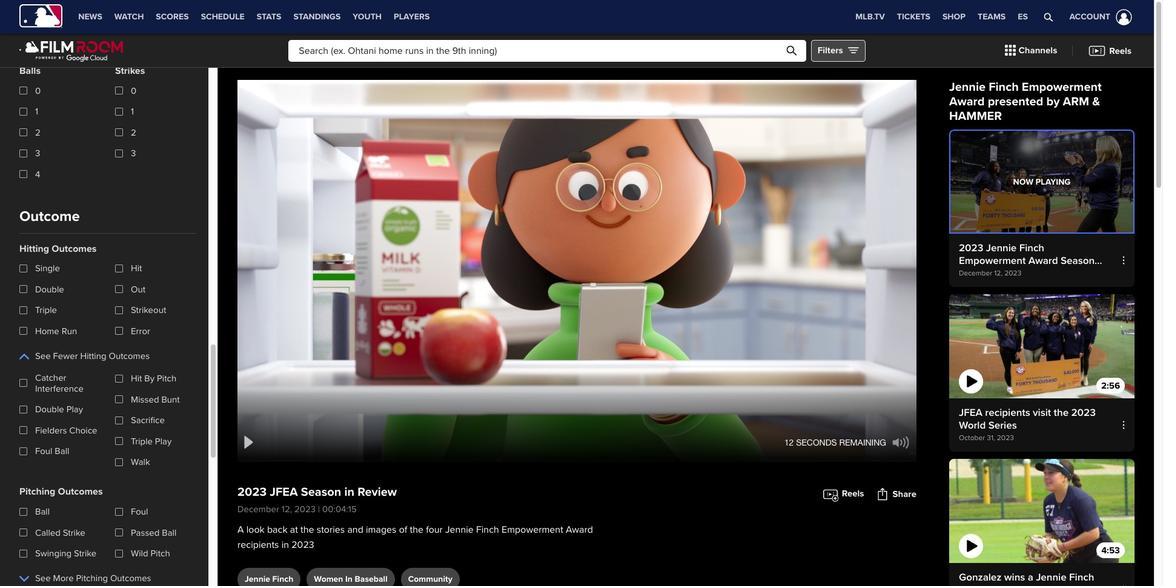 Task type: vqa. For each thing, say whether or not it's contained in the screenshot.
'Changes'
no



Task type: describe. For each thing, give the bounding box(es) containing it.
tickets
[[897, 12, 931, 22]]

back
[[267, 524, 288, 536]]

Free text search text field
[[289, 40, 806, 62]]

strike for swinging strike
[[74, 548, 96, 559]]

mute (m) image
[[893, 436, 909, 449]]

|
[[318, 504, 320, 515]]

triple for triple play
[[131, 436, 153, 447]]

reels for the leftmost reels button
[[842, 489, 864, 500]]

share
[[893, 489, 917, 500]]

ball for foul ball
[[55, 446, 69, 457]]

&
[[1093, 95, 1100, 109]]

award inside the gonzalez wins a jennie finch empowerment award
[[1029, 584, 1058, 587]]

catcher
[[35, 373, 66, 383]]

3 for balls
[[35, 148, 40, 159]]

2 secondary navigation element from the left
[[436, 0, 538, 34]]

play for double play
[[66, 404, 83, 415]]

empowerment inside the a look back at the stories and images of the four jennie finch empowerment award recipients in 2023
[[502, 524, 563, 536]]

in inside the a look back at the stories and images of the four jennie finch empowerment award recipients in 2023
[[282, 539, 289, 551]]

series
[[989, 419, 1017, 432]]

wins
[[1004, 572, 1025, 584]]

see fewer hitting outcomes
[[35, 351, 150, 362]]

look
[[246, 524, 265, 536]]

teams link
[[972, 0, 1012, 34]]

empowerment inside the gonzalez wins a jennie finch empowerment award
[[959, 584, 1026, 587]]

foul ball
[[35, 446, 69, 457]]

gonzalez receives a jfea image
[[949, 459, 1135, 564]]

12 seconds remaining element
[[780, 438, 886, 448]]

walk
[[131, 457, 150, 468]]

swinging
[[35, 548, 72, 559]]

in inside 2023 jfea season in review december 12, 2023 | 00:04:15
[[344, 485, 354, 500]]

channels button
[[996, 38, 1067, 63]]

2 for strikes
[[131, 127, 136, 138]]

women in baseball link
[[307, 568, 395, 587]]

see fewer hitting outcomes button
[[19, 346, 150, 368]]

choice
[[69, 425, 97, 436]]

jfea winners visit 2023 ws image
[[949, 295, 1135, 399]]

double for double
[[35, 284, 64, 295]]

teams
[[978, 12, 1006, 22]]

wild
[[131, 548, 148, 559]]

called
[[35, 528, 60, 538]]

home
[[35, 326, 59, 337]]

finch inside the a look back at the stories and images of the four jennie finch empowerment award recipients in 2023
[[476, 524, 499, 536]]

a look back at the stories and images of the four jennie finch empowerment award recipients in 2023
[[238, 524, 593, 551]]

filters
[[818, 45, 843, 56]]

secondary navigation element containing news
[[72, 0, 436, 34]]

mlb.tv link
[[850, 0, 891, 34]]

strikeout
[[131, 305, 166, 316]]

missed
[[131, 394, 159, 405]]

mlb media player group
[[238, 80, 917, 462]]

review
[[358, 485, 397, 500]]

1 for balls
[[35, 106, 38, 117]]

jennie inside jennie finch empowerment award presented by arm & hammer
[[949, 80, 986, 95]]

wild pitch
[[131, 548, 170, 559]]

hit for hit by pitch
[[131, 374, 142, 384]]

jfea recipients visit the 2023 world series october 31, 2023
[[959, 407, 1096, 443]]

hammer
[[949, 109, 1002, 124]]

2023 jfea season in review december 12, 2023 | 00:04:15
[[238, 485, 397, 515]]

jennie finch link
[[238, 568, 301, 587]]

passed ball
[[131, 528, 177, 538]]

a
[[238, 524, 244, 536]]

standings link
[[287, 0, 347, 34]]

a
[[1028, 572, 1034, 584]]

see more pitching outcomes button
[[19, 568, 151, 587]]

recipients inside jfea recipients visit the 2023 world series october 31, 2023
[[985, 407, 1030, 419]]

0 horizontal spatial ball
[[35, 507, 50, 518]]

see more pitching outcomes
[[35, 573, 151, 584]]

strike for called strike
[[63, 528, 85, 538]]

jennie finch empowerment award presented by arm & hammer
[[949, 80, 1102, 124]]

called strike
[[35, 528, 85, 538]]

0 for balls
[[35, 85, 41, 96]]

stats
[[257, 12, 281, 22]]

october
[[959, 434, 985, 443]]

4:53
[[1102, 545, 1120, 556]]

finch inside the gonzalez wins a jennie finch empowerment award
[[1069, 572, 1095, 584]]

interference
[[35, 383, 84, 394]]

arm
[[1063, 95, 1090, 109]]

by
[[1047, 95, 1060, 109]]

jfea inside 2023 jfea season in review december 12, 2023 | 00:04:15
[[270, 485, 298, 500]]

in inside "link"
[[345, 574, 353, 585]]

outcome
[[19, 208, 80, 225]]

es link
[[1012, 0, 1034, 34]]

watch
[[114, 12, 144, 22]]

1 vertical spatial pitch
[[151, 548, 170, 559]]

world
[[959, 419, 986, 432]]

finch inside jennie finch empowerment award presented by arm & hammer
[[989, 80, 1019, 95]]

out
[[131, 284, 146, 295]]

0 horizontal spatial reels button
[[822, 484, 864, 505]]

hitting outcomes
[[19, 243, 97, 255]]

account
[[1070, 11, 1111, 22]]

base image
[[19, 0, 83, 54]]

news
[[78, 12, 102, 22]]

community
[[408, 574, 453, 585]]

sacrifice
[[131, 415, 165, 426]]

december
[[238, 504, 279, 515]]

see for see more pitching outcomes
[[35, 573, 51, 584]]

2:56
[[1102, 380, 1120, 391]]

;
[[238, 81, 240, 93]]

watch link
[[108, 0, 150, 34]]

finch left women
[[272, 574, 293, 585]]

stories
[[317, 524, 345, 536]]

mlb film room - powered by google cloud image
[[19, 39, 124, 62]]

top navigation menu bar
[[0, 0, 1154, 34]]

swinging strike
[[35, 548, 96, 559]]

2023 down series
[[997, 434, 1014, 443]]

0 for strikes
[[131, 85, 136, 96]]

pitching outcomes
[[19, 486, 103, 498]]

12 seconds remaining
[[784, 438, 886, 448]]

play for triple play
[[155, 436, 172, 447]]

and
[[347, 524, 363, 536]]

ball for passed ball
[[162, 528, 177, 538]]

0 vertical spatial pitching
[[19, 486, 55, 498]]

empowerment inside jennie finch empowerment award presented by arm & hammer
[[1022, 80, 1102, 95]]



Task type: locate. For each thing, give the bounding box(es) containing it.
play up 'choice'
[[66, 404, 83, 415]]

triple play
[[131, 436, 172, 447]]

recipients down look
[[238, 539, 279, 551]]

1 horizontal spatial 2
[[131, 127, 136, 138]]

4
[[35, 169, 40, 180]]

triple up walk
[[131, 436, 153, 447]]

the right of
[[410, 524, 424, 536]]

foul for foul
[[131, 507, 148, 518]]

double up fielders
[[35, 404, 64, 415]]

hit up out
[[131, 263, 142, 274]]

jennie finch
[[245, 574, 293, 585]]

strike
[[63, 528, 85, 538], [74, 548, 96, 559]]

images
[[366, 524, 397, 536]]

1 for strikes
[[131, 106, 134, 117]]

2 vertical spatial award
[[1029, 584, 1058, 587]]

hit
[[131, 263, 142, 274], [131, 374, 142, 384]]

2023 inside the a look back at the stories and images of the four jennie finch empowerment award recipients in 2023
[[292, 539, 314, 551]]

0 horizontal spatial hitting
[[19, 243, 49, 255]]

gonzalez
[[959, 572, 1002, 584]]

home run
[[35, 326, 77, 337]]

1 horizontal spatial hitting
[[80, 351, 106, 362]]

schedule
[[201, 12, 245, 22]]

1 horizontal spatial reels
[[1110, 45, 1132, 56]]

women in baseball
[[314, 574, 388, 585]]

remaining
[[839, 438, 886, 448]]

1
[[35, 106, 38, 117], [131, 106, 134, 117]]

jennie down look
[[245, 574, 270, 585]]

see
[[35, 351, 51, 362], [35, 573, 51, 584]]

2 for balls
[[35, 127, 40, 138]]

double down single
[[35, 284, 64, 295]]

0
[[35, 85, 41, 96], [131, 85, 136, 96]]

1 vertical spatial strike
[[74, 548, 96, 559]]

1 vertical spatial hitting
[[80, 351, 106, 362]]

1 vertical spatial play
[[155, 436, 172, 447]]

outcomes inside see fewer hitting outcomes button
[[109, 351, 150, 362]]

fielders
[[35, 425, 67, 436]]

recipients up 31,
[[985, 407, 1030, 419]]

fewer
[[53, 351, 78, 362]]

0 vertical spatial award
[[949, 95, 985, 109]]

jfea inside jfea recipients visit the 2023 world series october 31, 2023
[[959, 407, 983, 419]]

finch
[[989, 80, 1019, 95], [476, 524, 499, 536], [1069, 572, 1095, 584], [272, 574, 293, 585]]

baseball
[[355, 574, 388, 585]]

0 vertical spatial see
[[35, 351, 51, 362]]

0 vertical spatial foul
[[35, 446, 52, 457]]

1 horizontal spatial 3
[[131, 148, 136, 159]]

youth link
[[347, 0, 388, 34]]

jfea up 12,
[[270, 485, 298, 500]]

0 vertical spatial triple
[[35, 305, 57, 316]]

jennie inside the a look back at the stories and images of the four jennie finch empowerment award recipients in 2023
[[445, 524, 474, 536]]

2 double from the top
[[35, 404, 64, 415]]

es
[[1018, 12, 1028, 22]]

1 2 from the left
[[35, 127, 40, 138]]

tickets link
[[891, 0, 937, 34]]

ball down fielders choice
[[55, 446, 69, 457]]

12
[[784, 438, 794, 448]]

1 secondary navigation element from the left
[[72, 0, 436, 34]]

strikes
[[115, 65, 145, 77]]

ball right passed
[[162, 528, 177, 538]]

hitting
[[19, 243, 49, 255], [80, 351, 106, 362]]

2 1 from the left
[[131, 106, 134, 117]]

triple for triple
[[35, 305, 57, 316]]

1 hit from the top
[[131, 263, 142, 274]]

0 vertical spatial recipients
[[985, 407, 1030, 419]]

0 vertical spatial hitting
[[19, 243, 49, 255]]

the right "visit"
[[1054, 407, 1069, 419]]

pitch right by
[[157, 374, 176, 384]]

jennie
[[949, 80, 986, 95], [445, 524, 474, 536], [1036, 572, 1067, 584], [245, 574, 270, 585]]

outcomes up single
[[52, 243, 97, 255]]

triple
[[35, 305, 57, 316], [131, 436, 153, 447]]

3
[[35, 148, 40, 159], [131, 148, 136, 159]]

2 vertical spatial in
[[345, 574, 353, 585]]

1 horizontal spatial award
[[949, 95, 985, 109]]

hit for hit
[[131, 263, 142, 274]]

reels
[[1110, 45, 1132, 56], [842, 489, 864, 500]]

12,
[[282, 504, 292, 515]]

1 horizontal spatial triple
[[131, 436, 153, 447]]

2 see from the top
[[35, 573, 51, 584]]

schedule link
[[195, 0, 251, 34]]

1 vertical spatial double
[[35, 404, 64, 415]]

reels button down 12 seconds remaining
[[822, 484, 864, 505]]

0 horizontal spatial 3
[[35, 148, 40, 159]]

0 horizontal spatial 2
[[35, 127, 40, 138]]

tertiary navigation element
[[850, 0, 1034, 34]]

standings
[[294, 12, 341, 22]]

foul down fielders
[[35, 446, 52, 457]]

season
[[301, 485, 341, 500]]

foul
[[35, 446, 52, 457], [131, 507, 148, 518]]

1 horizontal spatial jfea
[[959, 407, 983, 419]]

2 hit from the top
[[131, 374, 142, 384]]

award inside the a look back at the stories and images of the four jennie finch empowerment award recipients in 2023
[[566, 524, 593, 536]]

outcomes up "called strike"
[[58, 486, 103, 498]]

in right women
[[345, 574, 353, 585]]

jfea up october
[[959, 407, 983, 419]]

hitting right fewer
[[80, 351, 106, 362]]

run
[[62, 326, 77, 337]]

jennie right a at the bottom of the page
[[1036, 572, 1067, 584]]

see left more
[[35, 573, 51, 584]]

1 0 from the left
[[35, 85, 41, 96]]

00:04:15
[[322, 504, 357, 515]]

in down back
[[282, 539, 289, 551]]

0 horizontal spatial triple
[[35, 305, 57, 316]]

1 vertical spatial pitching
[[76, 573, 108, 584]]

2
[[35, 127, 40, 138], [131, 127, 136, 138]]

in up 00:04:15
[[344, 485, 354, 500]]

major league baseball image
[[19, 4, 63, 28]]

secondary navigation element
[[72, 0, 436, 34], [436, 0, 538, 34]]

strike up swinging strike
[[63, 528, 85, 538]]

hitting up single
[[19, 243, 49, 255]]

filters button
[[811, 40, 866, 62]]

1 3 from the left
[[35, 148, 40, 159]]

1 vertical spatial empowerment
[[502, 524, 563, 536]]

hit by pitch
[[131, 374, 176, 384]]

1 horizontal spatial 1
[[131, 106, 134, 117]]

visit
[[1033, 407, 1051, 419]]

0 vertical spatial play
[[66, 404, 83, 415]]

2023 up december
[[238, 485, 267, 500]]

1 vertical spatial see
[[35, 573, 51, 584]]

by
[[144, 374, 155, 384]]

1 down strikes on the left
[[131, 106, 134, 117]]

3 for strikes
[[131, 148, 136, 159]]

2023 down the at
[[292, 539, 314, 551]]

0 horizontal spatial 1
[[35, 106, 38, 117]]

2 horizontal spatial ball
[[162, 528, 177, 538]]

jennie right four
[[445, 524, 474, 536]]

outcomes inside see more pitching outcomes button
[[110, 573, 151, 584]]

pitching up called
[[19, 486, 55, 498]]

channels
[[1019, 45, 1057, 56]]

1 see from the top
[[35, 351, 51, 362]]

award
[[949, 95, 985, 109], [566, 524, 593, 536], [1029, 584, 1058, 587]]

2 2 from the left
[[131, 127, 136, 138]]

reels button down account dropdown button
[[1079, 38, 1141, 63]]

hit left by
[[131, 374, 142, 384]]

more
[[53, 573, 74, 584]]

2 vertical spatial empowerment
[[959, 584, 1026, 587]]

error
[[131, 326, 150, 337]]

see for see fewer hitting outcomes
[[35, 351, 51, 362]]

1 horizontal spatial recipients
[[985, 407, 1030, 419]]

1 horizontal spatial play
[[155, 436, 172, 447]]

at
[[290, 524, 298, 536]]

community link
[[401, 568, 460, 587]]

1 vertical spatial jfea
[[270, 485, 298, 500]]

mlb.tv
[[856, 12, 885, 22]]

0 vertical spatial strike
[[63, 528, 85, 538]]

pitching right more
[[76, 573, 108, 584]]

balls
[[19, 65, 41, 77]]

presented
[[988, 95, 1044, 109]]

1 vertical spatial reels button
[[822, 484, 864, 505]]

2023 right "visit"
[[1072, 407, 1096, 419]]

0 horizontal spatial 0
[[35, 85, 41, 96]]

the inside jfea recipients visit the 2023 world series october 31, 2023
[[1054, 407, 1069, 419]]

play
[[66, 404, 83, 415], [155, 436, 172, 447]]

1 vertical spatial award
[[566, 524, 593, 536]]

award inside jennie finch empowerment award presented by arm & hammer
[[949, 95, 985, 109]]

outcomes down error
[[109, 351, 150, 362]]

1 horizontal spatial reels button
[[1079, 38, 1141, 63]]

pitching inside button
[[76, 573, 108, 584]]

pitch right wild
[[151, 548, 170, 559]]

1 vertical spatial ball
[[35, 507, 50, 518]]

double
[[35, 284, 64, 295], [35, 404, 64, 415]]

1 vertical spatial recipients
[[238, 539, 279, 551]]

1 horizontal spatial ball
[[55, 446, 69, 457]]

reels button
[[1079, 38, 1141, 63], [822, 484, 864, 505]]

0 vertical spatial jfea
[[959, 407, 983, 419]]

the right the at
[[301, 524, 314, 536]]

1 vertical spatial foul
[[131, 507, 148, 518]]

1 double from the top
[[35, 284, 64, 295]]

0 horizontal spatial recipients
[[238, 539, 279, 551]]

0 vertical spatial double
[[35, 284, 64, 295]]

shop link
[[937, 0, 972, 34]]

youth
[[353, 12, 382, 22]]

reels left share button
[[842, 489, 864, 500]]

1 down 'balls'
[[35, 106, 38, 117]]

0 vertical spatial pitch
[[157, 374, 176, 384]]

seconds
[[796, 438, 837, 448]]

triple up home
[[35, 305, 57, 316]]

1 horizontal spatial the
[[410, 524, 424, 536]]

2023 left '|'
[[294, 504, 316, 515]]

1 vertical spatial hit
[[131, 374, 142, 384]]

outcomes down wild
[[110, 573, 151, 584]]

reels for the right reels button
[[1110, 45, 1132, 56]]

0 vertical spatial hit
[[131, 263, 142, 274]]

0 vertical spatial ball
[[55, 446, 69, 457]]

players
[[394, 12, 430, 22]]

1 vertical spatial in
[[282, 539, 289, 551]]

1 horizontal spatial foul
[[131, 507, 148, 518]]

2 3 from the left
[[131, 148, 136, 159]]

ball up called
[[35, 507, 50, 518]]

31,
[[987, 434, 995, 443]]

gonzalez wins a jennie finch empowerment award
[[959, 572, 1095, 587]]

0 horizontal spatial play
[[66, 404, 83, 415]]

0 vertical spatial reels button
[[1079, 38, 1141, 63]]

news link
[[72, 0, 108, 34]]

2023
[[1072, 407, 1096, 419], [997, 434, 1014, 443], [238, 485, 267, 500], [294, 504, 316, 515], [292, 539, 314, 551]]

play (space) image
[[244, 436, 253, 449]]

1 horizontal spatial pitching
[[76, 573, 108, 584]]

0 vertical spatial reels
[[1110, 45, 1132, 56]]

2 horizontal spatial the
[[1054, 407, 1069, 419]]

2 0 from the left
[[131, 85, 136, 96]]

1 vertical spatial reels
[[842, 489, 864, 500]]

1 vertical spatial triple
[[131, 436, 153, 447]]

strike up see more pitching outcomes button
[[74, 548, 96, 559]]

play down sacrifice
[[155, 436, 172, 447]]

0 down strikes on the left
[[131, 85, 136, 96]]

four
[[426, 524, 443, 536]]

2 vertical spatial ball
[[162, 528, 177, 538]]

recipients inside the a look back at the stories and images of the four jennie finch empowerment award recipients in 2023
[[238, 539, 279, 551]]

foul for foul ball
[[35, 446, 52, 457]]

0 horizontal spatial pitching
[[19, 486, 55, 498]]

double for double play
[[35, 404, 64, 415]]

0 down 'balls'
[[35, 85, 41, 96]]

1 1 from the left
[[35, 106, 38, 117]]

jennie inside the gonzalez wins a jennie finch empowerment award
[[1036, 572, 1067, 584]]

2 horizontal spatial award
[[1029, 584, 1058, 587]]

0 vertical spatial empowerment
[[1022, 80, 1102, 95]]

passed
[[131, 528, 160, 538]]

0 horizontal spatial reels
[[842, 489, 864, 500]]

finch up 'hammer'
[[989, 80, 1019, 95]]

reels down account dropdown button
[[1110, 45, 1132, 56]]

0 horizontal spatial jfea
[[270, 485, 298, 500]]

bunt
[[161, 394, 180, 405]]

fielders choice
[[35, 425, 97, 436]]

finch right a at the bottom of the page
[[1069, 572, 1095, 584]]

0 horizontal spatial award
[[566, 524, 593, 536]]

1 horizontal spatial 0
[[131, 85, 136, 96]]

scores
[[156, 12, 189, 22]]

jennie up 'hammer'
[[949, 80, 986, 95]]

finch right four
[[476, 524, 499, 536]]

women
[[314, 574, 343, 585]]

0 horizontal spatial the
[[301, 524, 314, 536]]

players link
[[388, 0, 436, 34]]

0 vertical spatial in
[[344, 485, 354, 500]]

foul up passed
[[131, 507, 148, 518]]

see left fewer
[[35, 351, 51, 362]]

0 horizontal spatial foul
[[35, 446, 52, 457]]

hitting inside see fewer hitting outcomes button
[[80, 351, 106, 362]]



